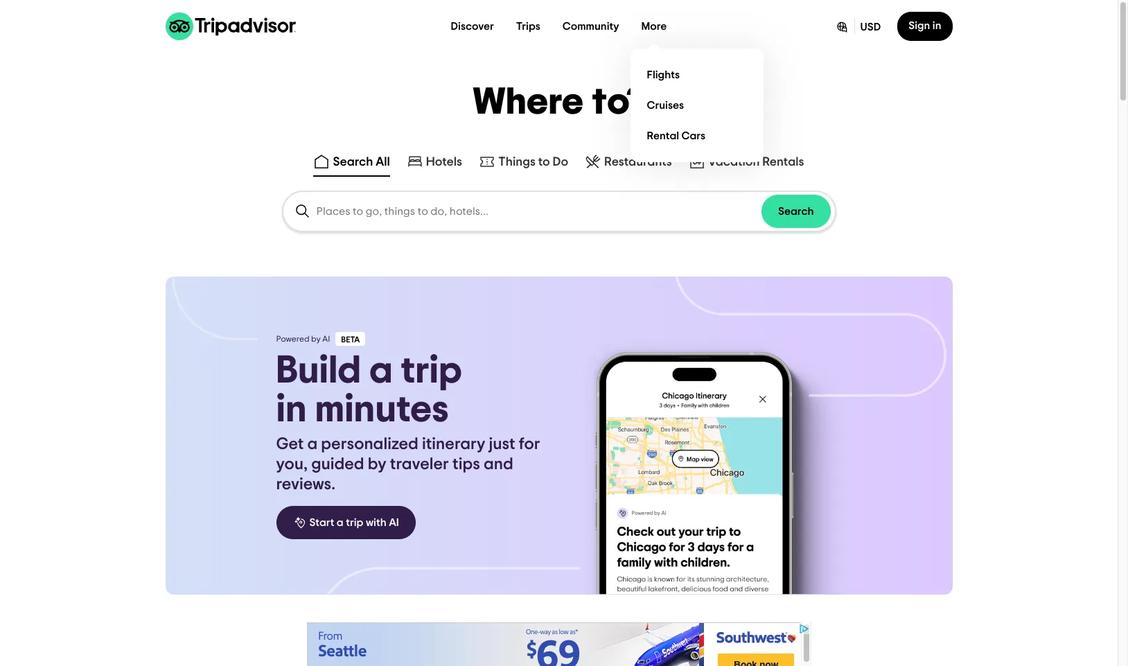 Task type: vqa. For each thing, say whether or not it's contained in the screenshot.
THE "ONE-" corresponding to Canal
no



Task type: locate. For each thing, give the bounding box(es) containing it.
0 horizontal spatial trip
[[346, 517, 364, 528]]

Search search field
[[283, 192, 835, 231]]

tips
[[453, 456, 480, 473]]

hotels
[[426, 156, 462, 168]]

restaurants
[[604, 156, 672, 168]]

search down rentals
[[778, 206, 814, 217]]

a inside button
[[337, 517, 344, 528]]

vacation rentals link
[[689, 153, 804, 170]]

community button
[[552, 12, 630, 40]]

in right sign
[[933, 20, 942, 31]]

do
[[553, 156, 568, 168]]

0 horizontal spatial ai
[[323, 335, 330, 343]]

search inside search button
[[778, 206, 814, 217]]

0 vertical spatial trip
[[401, 351, 462, 390]]

trip inside button
[[346, 517, 364, 528]]

more
[[642, 21, 667, 32]]

1 horizontal spatial trip
[[401, 351, 462, 390]]

restaurants button
[[582, 150, 675, 177]]

by right powered at the left of page
[[311, 335, 321, 343]]

things
[[498, 156, 536, 168]]

things to do
[[498, 156, 568, 168]]

menu
[[630, 49, 763, 162]]

trips button
[[505, 12, 552, 40]]

more button
[[630, 12, 678, 40]]

by
[[311, 335, 321, 343], [368, 456, 387, 473]]

trip for ai
[[346, 517, 364, 528]]

build
[[276, 351, 361, 390]]

0 horizontal spatial search
[[333, 156, 373, 168]]

search inside search all button
[[333, 156, 373, 168]]

in up get
[[276, 390, 307, 429]]

search left "all"
[[333, 156, 373, 168]]

rentals
[[763, 156, 804, 168]]

flights link
[[642, 60, 752, 90]]

discover button
[[440, 12, 505, 40]]

trip inside build a trip in minutes get a personalized itinerary just for you, guided by traveler tips and reviews.
[[401, 351, 462, 390]]

discover
[[451, 21, 494, 32]]

search
[[333, 156, 373, 168], [778, 206, 814, 217]]

for
[[519, 436, 540, 453]]

get
[[276, 436, 304, 453]]

0 vertical spatial search
[[333, 156, 373, 168]]

a right build
[[369, 351, 393, 390]]

all
[[376, 156, 390, 168]]

flights
[[647, 69, 680, 80]]

0 horizontal spatial a
[[307, 436, 318, 453]]

by inside build a trip in minutes get a personalized itinerary just for you, guided by traveler tips and reviews.
[[368, 456, 387, 473]]

ai
[[323, 335, 330, 343], [389, 517, 399, 528]]

ai right with on the bottom left of page
[[389, 517, 399, 528]]

guided
[[311, 456, 364, 473]]

2 vertical spatial a
[[337, 517, 344, 528]]

rental
[[647, 130, 679, 141]]

itinerary
[[422, 436, 485, 453]]

cruises
[[647, 99, 684, 111]]

search all
[[333, 156, 390, 168]]

by down personalized
[[368, 456, 387, 473]]

0 horizontal spatial in
[[276, 390, 307, 429]]

search for search all
[[333, 156, 373, 168]]

1 horizontal spatial by
[[368, 456, 387, 473]]

where
[[473, 84, 585, 121]]

0 horizontal spatial by
[[311, 335, 321, 343]]

traveler
[[390, 456, 449, 473]]

trip for minutes
[[401, 351, 462, 390]]

1 vertical spatial by
[[368, 456, 387, 473]]

community
[[563, 21, 619, 32]]

2 horizontal spatial a
[[369, 351, 393, 390]]

in
[[933, 20, 942, 31], [276, 390, 307, 429]]

powered
[[276, 335, 309, 343]]

1 vertical spatial a
[[307, 436, 318, 453]]

tab list
[[0, 148, 1118, 180]]

cars
[[682, 130, 706, 141]]

a
[[369, 351, 393, 390], [307, 436, 318, 453], [337, 517, 344, 528]]

1 horizontal spatial in
[[933, 20, 942, 31]]

Search search field
[[316, 205, 762, 218]]

1 horizontal spatial search
[[778, 206, 814, 217]]

sign in link
[[898, 12, 953, 41]]

in inside build a trip in minutes get a personalized itinerary just for you, guided by traveler tips and reviews.
[[276, 390, 307, 429]]

to?
[[592, 84, 645, 121]]

1 vertical spatial in
[[276, 390, 307, 429]]

beta
[[341, 335, 360, 344]]

vacation
[[708, 156, 760, 168]]

0 vertical spatial by
[[311, 335, 321, 343]]

1 vertical spatial ai
[[389, 517, 399, 528]]

1 vertical spatial trip
[[346, 517, 364, 528]]

minutes
[[315, 390, 449, 429]]

trip
[[401, 351, 462, 390], [346, 517, 364, 528]]

0 vertical spatial a
[[369, 351, 393, 390]]

sign
[[909, 20, 930, 31]]

a right start
[[337, 517, 344, 528]]

1 horizontal spatial ai
[[389, 517, 399, 528]]

1 vertical spatial search
[[778, 206, 814, 217]]

ai left beta
[[323, 335, 330, 343]]

a right get
[[307, 436, 318, 453]]

personalized
[[321, 436, 419, 453]]

1 horizontal spatial a
[[337, 517, 344, 528]]

ai inside the start a trip with ai button
[[389, 517, 399, 528]]

usd button
[[824, 12, 892, 41]]



Task type: describe. For each thing, give the bounding box(es) containing it.
sign in
[[909, 20, 942, 31]]

hotels link
[[407, 153, 462, 170]]

advertisement region
[[307, 622, 811, 666]]

hotels button
[[404, 150, 465, 177]]

rental cars
[[647, 130, 706, 141]]

build a trip in minutes get a personalized itinerary just for you, guided by traveler tips and reviews.
[[276, 351, 540, 493]]

menu containing flights
[[630, 49, 763, 162]]

restaurants link
[[585, 153, 672, 170]]

reviews.
[[276, 476, 335, 493]]

vacation rentals
[[708, 156, 804, 168]]

tripadvisor image
[[165, 12, 296, 40]]

vacation rentals button
[[686, 150, 807, 177]]

search image
[[294, 203, 311, 220]]

start a trip with ai button
[[276, 506, 416, 539]]

trips
[[516, 21, 541, 32]]

things to do link
[[479, 153, 568, 170]]

search for search
[[778, 206, 814, 217]]

just
[[489, 436, 515, 453]]

things to do button
[[476, 150, 571, 177]]

start a trip with ai
[[309, 517, 399, 528]]

0 vertical spatial ai
[[323, 335, 330, 343]]

0 vertical spatial in
[[933, 20, 942, 31]]

you,
[[276, 456, 308, 473]]

cruises link
[[642, 90, 752, 121]]

search all button
[[311, 150, 393, 177]]

rental cars link
[[642, 121, 752, 151]]

powered by ai
[[276, 335, 330, 343]]

to
[[538, 156, 550, 168]]

tab list containing search all
[[0, 148, 1118, 180]]

search button
[[762, 195, 831, 228]]

where to?
[[473, 84, 645, 121]]

usd
[[861, 21, 881, 33]]

a for build
[[369, 351, 393, 390]]

and
[[484, 456, 513, 473]]

start
[[309, 517, 334, 528]]

a for start
[[337, 517, 344, 528]]

with
[[366, 517, 387, 528]]



